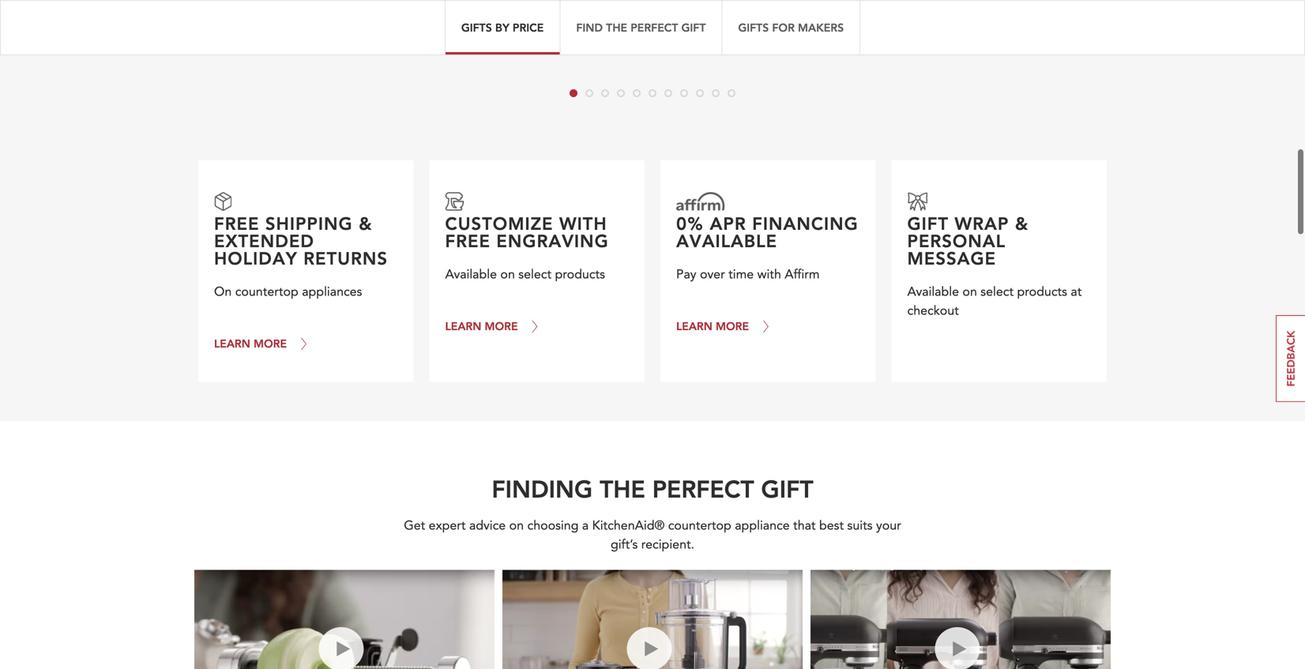 Task type: locate. For each thing, give the bounding box(es) containing it.
gifts for makers
[[738, 20, 844, 35]]

extended
[[214, 229, 314, 252]]

0 horizontal spatial more
[[254, 336, 287, 351]]

gift wrap & personal message
[[907, 212, 1029, 269]]

holiday
[[214, 246, 298, 269]]

1 horizontal spatial gift
[[761, 473, 813, 504]]

0 horizontal spatial video
[[319, 640, 352, 658]]

blenders
[[547, 42, 604, 57]]

1 horizontal spatial countertop
[[668, 517, 731, 534]]

products
[[555, 266, 605, 283], [1017, 283, 1067, 301]]

0 horizontal spatial video thumbnail. image
[[194, 570, 495, 669]]

gifts
[[461, 20, 492, 35], [738, 20, 769, 35]]

perfect
[[631, 20, 678, 35], [652, 473, 754, 504]]

countertop up recipient.
[[668, 517, 731, 534]]

learn more down available on select products
[[445, 319, 518, 333]]

0 horizontal spatial countertop
[[235, 283, 298, 301]]

1 horizontal spatial more
[[485, 319, 518, 333]]

watch
[[319, 626, 355, 643], [627, 626, 663, 643], [935, 626, 971, 643]]

2 mixers from the left
[[1045, 42, 1086, 57]]

food
[[678, 42, 712, 57], [843, 42, 876, 57]]

gifts for gifts by price
[[461, 20, 492, 35]]

on down message
[[963, 283, 977, 301]]

that
[[793, 517, 816, 534]]

available inside available on select products at checkout
[[907, 283, 959, 301]]

0 horizontal spatial products
[[555, 266, 605, 283]]

0%
[[676, 212, 704, 235]]

learn more
[[445, 319, 518, 333], [676, 319, 749, 333], [214, 336, 287, 351]]

2 horizontal spatial video thumbnail. image
[[811, 570, 1111, 669]]

1 watch video icon from the left
[[319, 626, 355, 669]]

hand mixers
[[1008, 42, 1086, 57]]

products inside available on select products at checkout
[[1017, 283, 1067, 301]]

countertop inside get expert advice on choosing a kitchenaid® countertop appliance that best suits your gift's recipient.
[[668, 517, 731, 534]]

2 horizontal spatial learn
[[676, 319, 713, 333]]

0 horizontal spatial gift
[[681, 20, 706, 35]]

gift for find the perfect gift
[[681, 20, 706, 35]]

2 gifts from the left
[[738, 20, 769, 35]]

attachments
[[377, 42, 460, 57]]

with
[[757, 266, 781, 283]]

learn more link for free shipping & extended holiday returns
[[214, 323, 313, 364]]

the
[[606, 20, 627, 35], [600, 473, 645, 504]]

2 horizontal spatial more
[[716, 319, 749, 333]]

mixer
[[422, 29, 456, 43]]

1 watch from the left
[[319, 626, 355, 643]]

gift
[[681, 20, 706, 35], [907, 212, 949, 235], [761, 473, 813, 504]]

on for personal
[[963, 283, 977, 301]]

1 horizontal spatial video
[[627, 640, 660, 658]]

1 icon from the left
[[319, 655, 343, 669]]

more down on countertop appliances
[[254, 336, 287, 351]]

video
[[319, 640, 352, 658], [627, 640, 660, 658], [935, 640, 968, 658]]

0 vertical spatial the
[[606, 20, 627, 35]]

2 horizontal spatial learn more link
[[676, 306, 775, 346]]

food choppers
[[843, 42, 938, 57]]

learn more link down over
[[676, 306, 775, 346]]

1 video thumbnail. image from the left
[[194, 570, 495, 669]]

1 horizontal spatial food
[[843, 42, 876, 57]]

2 horizontal spatial watch
[[935, 626, 971, 643]]

1 horizontal spatial available
[[907, 283, 959, 301]]

learn
[[445, 319, 481, 333], [676, 319, 713, 333], [214, 336, 250, 351]]

0 horizontal spatial gifts
[[461, 20, 492, 35]]

select
[[519, 266, 552, 283], [981, 283, 1014, 301]]

&
[[359, 212, 372, 235], [1015, 212, 1029, 235]]

more
[[485, 319, 518, 333], [716, 319, 749, 333], [254, 336, 287, 351]]

available down customize
[[445, 266, 497, 283]]

on down customize with free engraving
[[500, 266, 515, 283]]

0 horizontal spatial stand
[[220, 42, 258, 57]]

1 horizontal spatial icon
[[627, 655, 651, 669]]

stand inside stand mixer attachments
[[380, 29, 418, 43]]

food down makers
[[843, 42, 876, 57]]

wrap
[[955, 212, 1009, 235]]

0 horizontal spatial learn more
[[214, 336, 287, 351]]

0 horizontal spatial food
[[678, 42, 712, 57]]

choosing
[[527, 517, 579, 534]]

on inside available on select products at checkout
[[963, 283, 977, 301]]

find the perfect gift button
[[560, 0, 722, 55]]

1 horizontal spatial learn more link
[[445, 306, 544, 346]]

icon for third video thumbnail. from the right
[[319, 655, 343, 669]]

learn more down on
[[214, 336, 287, 351]]

1 horizontal spatial gifts
[[738, 20, 769, 35]]

2 horizontal spatial learn more
[[676, 319, 749, 333]]

products left at
[[1017, 283, 1067, 301]]

1 vertical spatial countertop
[[668, 517, 731, 534]]

0 horizontal spatial mixers
[[261, 42, 302, 57]]

mixers down kitchenaid® hand mixer. image
[[1045, 42, 1086, 57]]

kitchenaid®
[[592, 517, 665, 534]]

0 vertical spatial countertop
[[235, 283, 298, 301]]

processors
[[715, 42, 787, 57]]

0 horizontal spatial icon
[[319, 655, 343, 669]]

watch video icon for 2nd video thumbnail. from left
[[627, 626, 663, 669]]

learn more link down available on select products
[[445, 306, 544, 346]]

kitchenaid® food chopper. image
[[819, 0, 961, 31]]

1 video from the left
[[319, 640, 352, 658]]

1 horizontal spatial learn
[[445, 319, 481, 333]]

& inside gift wrap & personal message
[[1015, 212, 1029, 235]]

select down "engraving"
[[519, 266, 552, 283]]

2 video from the left
[[627, 640, 660, 658]]

by
[[495, 20, 509, 35]]

mixers
[[261, 42, 302, 57], [1045, 42, 1086, 57]]

1 food from the left
[[678, 42, 712, 57]]

0 horizontal spatial learn
[[214, 336, 250, 351]]

learn more link
[[445, 306, 544, 346], [676, 306, 775, 346], [214, 323, 313, 364]]

3 watch from the left
[[935, 626, 971, 643]]

expert
[[429, 517, 466, 534]]

select inside available on select products at checkout
[[981, 283, 1014, 301]]

gift up message
[[907, 212, 949, 235]]

available up checkout at the right of page
[[907, 283, 959, 301]]

engraving
[[497, 229, 609, 252]]

1 horizontal spatial products
[[1017, 283, 1067, 301]]

1 vertical spatial gift
[[907, 212, 949, 235]]

0 horizontal spatial select
[[519, 266, 552, 283]]

the inside 'button'
[[606, 20, 627, 35]]

0 vertical spatial gift
[[681, 20, 706, 35]]

2 icon from the left
[[627, 655, 651, 669]]

video for 1st video thumbnail. from right
[[935, 640, 968, 658]]

0 horizontal spatial available
[[445, 266, 497, 283]]

1 horizontal spatial &
[[1015, 212, 1029, 235]]

& right wrap
[[1015, 212, 1029, 235]]

3 video from the left
[[935, 640, 968, 658]]

2 horizontal spatial gift
[[907, 212, 949, 235]]

1 horizontal spatial watch video icon
[[627, 626, 663, 669]]

2 horizontal spatial watch video icon
[[935, 626, 971, 669]]

gifts left 'by'
[[461, 20, 492, 35]]

countertop
[[235, 283, 298, 301], [668, 517, 731, 534]]

stand down the kitchenaid® stand mixer attachment. image
[[380, 29, 418, 43]]

0 horizontal spatial watch
[[319, 626, 355, 643]]

video thumbnail. image
[[194, 570, 495, 669], [503, 570, 803, 669], [811, 570, 1111, 669]]

makers
[[798, 20, 844, 35]]

watch video icon for 1st video thumbnail. from right
[[935, 626, 971, 669]]

financing
[[752, 212, 859, 235]]

more for available
[[716, 319, 749, 333]]

free shipping & extended holiday returns
[[214, 212, 388, 269]]

& inside free shipping & extended holiday returns
[[359, 212, 372, 235]]

kitchenaid® stand mixer. image
[[190, 0, 332, 31]]

0 horizontal spatial learn more link
[[214, 323, 313, 364]]

stand
[[380, 29, 418, 43], [220, 42, 258, 57]]

1 horizontal spatial video thumbnail. image
[[503, 570, 803, 669]]

tab list
[[190, 89, 1115, 97]]

2 horizontal spatial icon
[[935, 655, 959, 669]]

2 watch from the left
[[627, 626, 663, 643]]

3 icon from the left
[[935, 655, 959, 669]]

1 gifts from the left
[[461, 20, 492, 35]]

2 horizontal spatial video
[[935, 640, 968, 658]]

gift for finding the perfect gift
[[761, 473, 813, 504]]

gift inside gift wrap & personal message
[[907, 212, 949, 235]]

1 vertical spatial perfect
[[652, 473, 754, 504]]

shipping
[[265, 212, 353, 235]]

1 & from the left
[[359, 212, 372, 235]]

perfect up recipient.
[[652, 473, 754, 504]]

products down "engraving"
[[555, 266, 605, 283]]

0 horizontal spatial free
[[214, 212, 259, 235]]

learn for 0% apr financing available
[[676, 319, 713, 333]]

2 watch video icon from the left
[[627, 626, 663, 669]]

1 horizontal spatial stand
[[380, 29, 418, 43]]

mixers down kitchenaid® stand mixer. image
[[261, 42, 302, 57]]

kitchenaid® blender. image
[[505, 0, 646, 31]]

more down time
[[716, 319, 749, 333]]

perfect right find
[[631, 20, 678, 35]]

select down message
[[981, 283, 1014, 301]]

& for shipping
[[359, 212, 372, 235]]

hand
[[1008, 42, 1042, 57]]

free up holiday
[[214, 212, 259, 235]]

1 vertical spatial the
[[600, 473, 645, 504]]

at
[[1071, 283, 1082, 301]]

gift up that
[[761, 473, 813, 504]]

finding
[[492, 473, 593, 504]]

apr
[[710, 212, 746, 235]]

0 horizontal spatial watch video icon
[[319, 626, 355, 669]]

food processors
[[678, 42, 787, 57]]

select for engraving
[[519, 266, 552, 283]]

products for gift wrap & personal message
[[1017, 283, 1067, 301]]

icon
[[319, 655, 343, 669], [627, 655, 651, 669], [935, 655, 959, 669]]

food down kitchenaid® food processor. image
[[678, 42, 712, 57]]

stand down kitchenaid® stand mixer. image
[[220, 42, 258, 57]]

learn more link down on countertop appliances
[[214, 323, 313, 364]]

on right advice
[[509, 517, 524, 534]]

2 vertical spatial gift
[[761, 473, 813, 504]]

1 horizontal spatial learn more
[[445, 319, 518, 333]]

checkout
[[907, 302, 959, 319]]

available
[[445, 266, 497, 283], [907, 283, 959, 301]]

food for food choppers
[[843, 42, 876, 57]]

& up returns
[[359, 212, 372, 235]]

0 vertical spatial perfect
[[631, 20, 678, 35]]

2 & from the left
[[1015, 212, 1029, 235]]

the right find
[[606, 20, 627, 35]]

3 watch video icon from the left
[[935, 626, 971, 669]]

free up available on select products
[[445, 229, 491, 252]]

gifts up processors
[[738, 20, 769, 35]]

food inside "link"
[[843, 42, 876, 57]]

countertop down holiday
[[235, 283, 298, 301]]

gift inside 'button'
[[681, 20, 706, 35]]

learn more for customize with free engraving
[[445, 319, 518, 333]]

1 mixers from the left
[[261, 42, 302, 57]]

on
[[500, 266, 515, 283], [963, 283, 977, 301], [509, 517, 524, 534]]

customize with free engraving
[[445, 212, 609, 252]]

learn more down over
[[676, 319, 749, 333]]

watch video icon
[[319, 626, 355, 669], [627, 626, 663, 669], [935, 626, 971, 669]]

2 food from the left
[[843, 42, 876, 57]]

gift up food processors
[[681, 20, 706, 35]]

1 horizontal spatial select
[[981, 283, 1014, 301]]

appliance
[[735, 517, 790, 534]]

the up kitchenaid®
[[600, 473, 645, 504]]

advice
[[469, 517, 506, 534]]

perfect inside 'button'
[[631, 20, 678, 35]]

more down available on select products
[[485, 319, 518, 333]]

0 horizontal spatial &
[[359, 212, 372, 235]]

1 horizontal spatial mixers
[[1045, 42, 1086, 57]]

free
[[214, 212, 259, 235], [445, 229, 491, 252]]

1 horizontal spatial watch
[[627, 626, 663, 643]]

& for wrap
[[1015, 212, 1029, 235]]

stand mixers link
[[190, 0, 332, 66]]

mixers for hand mixers
[[1045, 42, 1086, 57]]

1 horizontal spatial free
[[445, 229, 491, 252]]

on inside get expert advice on choosing a kitchenaid® countertop appliance that best suits your gift's recipient.
[[509, 517, 524, 534]]

stand for stand mixers
[[220, 42, 258, 57]]

stand for stand mixer attachments
[[380, 29, 418, 43]]



Task type: describe. For each thing, give the bounding box(es) containing it.
returns
[[304, 246, 388, 269]]

pay
[[676, 266, 696, 283]]

learn more for 0% apr financing available
[[676, 319, 749, 333]]

on
[[214, 283, 232, 301]]

3 video thumbnail. image from the left
[[811, 570, 1111, 669]]

recipient.
[[641, 536, 695, 553]]

message
[[907, 246, 996, 269]]

learn more for free shipping & extended holiday returns
[[214, 336, 287, 351]]

kitchenaid® food processor. image
[[662, 0, 804, 31]]

appliances
[[302, 283, 362, 301]]

available for gift wrap & personal message
[[907, 283, 959, 301]]

learn more link for 0% apr financing available
[[676, 306, 775, 346]]

stand mixer attachments link
[[348, 0, 489, 66]]

gifts by price button
[[445, 0, 560, 55]]

video for 2nd video thumbnail. from left
[[627, 640, 660, 658]]

kitchenaid® stand mixer attachment. image
[[348, 0, 489, 18]]

perfect for finding the perfect gift
[[652, 473, 754, 504]]

for
[[772, 20, 795, 35]]

watch for 2nd video thumbnail. from left
[[627, 626, 663, 643]]

more for extended
[[254, 336, 287, 351]]

gifts by price
[[461, 20, 544, 35]]

food choppers link
[[819, 0, 961, 66]]

on for engraving
[[500, 266, 515, 283]]

food processors link
[[662, 0, 804, 66]]

pay over time with affirm
[[676, 266, 820, 283]]

stand mixer attachments
[[377, 29, 460, 57]]

watch video icon for third video thumbnail. from the right
[[319, 626, 355, 669]]

learn for free shipping & extended holiday returns
[[214, 336, 250, 351]]

available for customize with free engraving
[[445, 266, 497, 283]]

video for third video thumbnail. from the right
[[319, 640, 352, 658]]

find
[[576, 20, 603, 35]]

more for engraving
[[485, 319, 518, 333]]

watch for third video thumbnail. from the right
[[319, 626, 355, 643]]

free inside customize with free engraving
[[445, 229, 491, 252]]

a
[[582, 517, 589, 534]]

time
[[729, 266, 754, 283]]

food for food processors
[[678, 42, 712, 57]]

0% apr financing available
[[676, 212, 859, 252]]

affirm
[[785, 266, 820, 283]]

learn for customize with free engraving
[[445, 319, 481, 333]]

available
[[676, 229, 778, 252]]

site feedback image
[[1276, 315, 1305, 402]]

suits
[[847, 517, 873, 534]]

find the perfect gift
[[576, 20, 706, 35]]

the for finding
[[600, 473, 645, 504]]

free inside free shipping & extended holiday returns
[[214, 212, 259, 235]]

personal
[[907, 229, 1006, 252]]

over
[[700, 266, 725, 283]]

customize
[[445, 212, 553, 235]]

with
[[559, 212, 607, 235]]

products for customize with free engraving
[[555, 266, 605, 283]]

icon for 1st video thumbnail. from right
[[935, 655, 959, 669]]

gift's
[[611, 536, 638, 553]]

icon for 2nd video thumbnail. from left
[[627, 655, 651, 669]]

available on select products
[[445, 266, 605, 283]]

finding the perfect gift
[[492, 473, 813, 504]]

best
[[819, 517, 844, 534]]

mixers for stand mixers
[[261, 42, 302, 57]]

your
[[876, 517, 901, 534]]

blenders link
[[505, 0, 646, 66]]

stand mixers
[[220, 42, 302, 57]]

learn more link for customize with free engraving
[[445, 306, 544, 346]]

gifts for gifts for makers
[[738, 20, 769, 35]]

gifts for makers button
[[722, 0, 861, 55]]

watch for 1st video thumbnail. from right
[[935, 626, 971, 643]]

get
[[404, 517, 425, 534]]

on countertop appliances
[[214, 283, 362, 301]]

available on select products at checkout
[[907, 283, 1082, 319]]

hand mixers link
[[977, 0, 1118, 66]]

choppers
[[879, 42, 938, 57]]

kitchenaid® hand mixer. image
[[977, 0, 1118, 31]]

price
[[513, 20, 544, 35]]

get expert advice on choosing a kitchenaid® countertop appliance that best suits your gift's recipient.
[[404, 517, 901, 553]]

perfect for find the perfect gift
[[631, 20, 678, 35]]

the for find
[[606, 20, 627, 35]]

select for personal
[[981, 283, 1014, 301]]

2 video thumbnail. image from the left
[[503, 570, 803, 669]]



Task type: vqa. For each thing, say whether or not it's contained in the screenshot.
SALE element on the left of page
no



